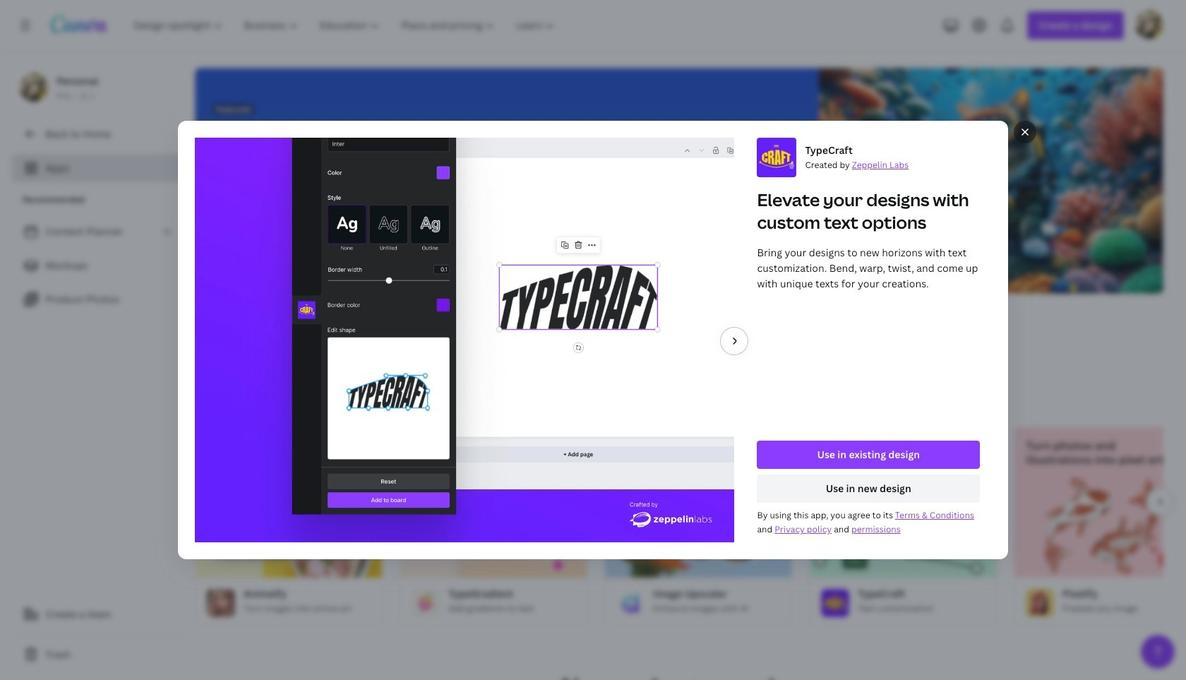 Task type: vqa. For each thing, say whether or not it's contained in the screenshot.
the target
no



Task type: describe. For each thing, give the bounding box(es) containing it.
animeify image
[[207, 589, 235, 617]]

Input field to search for apps search field
[[223, 306, 440, 333]]

animeify image
[[196, 478, 382, 578]]

typecraft image
[[810, 478, 997, 578]]

1 vertical spatial typegradient image
[[412, 589, 440, 617]]

an image with a cursor next to a text box containing the prompt "a cat going scuba diving" to generate an image. the generated image of a cat doing scuba diving is behind the text box. image
[[762, 68, 1164, 294]]

0 vertical spatial image upscaler image
[[605, 478, 792, 578]]

typecraft image
[[822, 589, 850, 617]]

1 vertical spatial image upscaler image
[[617, 589, 645, 617]]



Task type: locate. For each thing, give the bounding box(es) containing it.
top level navigation element
[[124, 11, 568, 40]]

1 vertical spatial pixelify image
[[1026, 589, 1055, 617]]

image upscaler image
[[605, 478, 792, 578], [617, 589, 645, 617]]

0 vertical spatial pixelify image
[[1015, 478, 1187, 578]]

typegradient image
[[401, 478, 587, 578], [412, 589, 440, 617]]

pixelify image
[[1015, 478, 1187, 578], [1026, 589, 1055, 617]]

list
[[11, 218, 184, 314]]

0 vertical spatial typegradient image
[[401, 478, 587, 578]]



